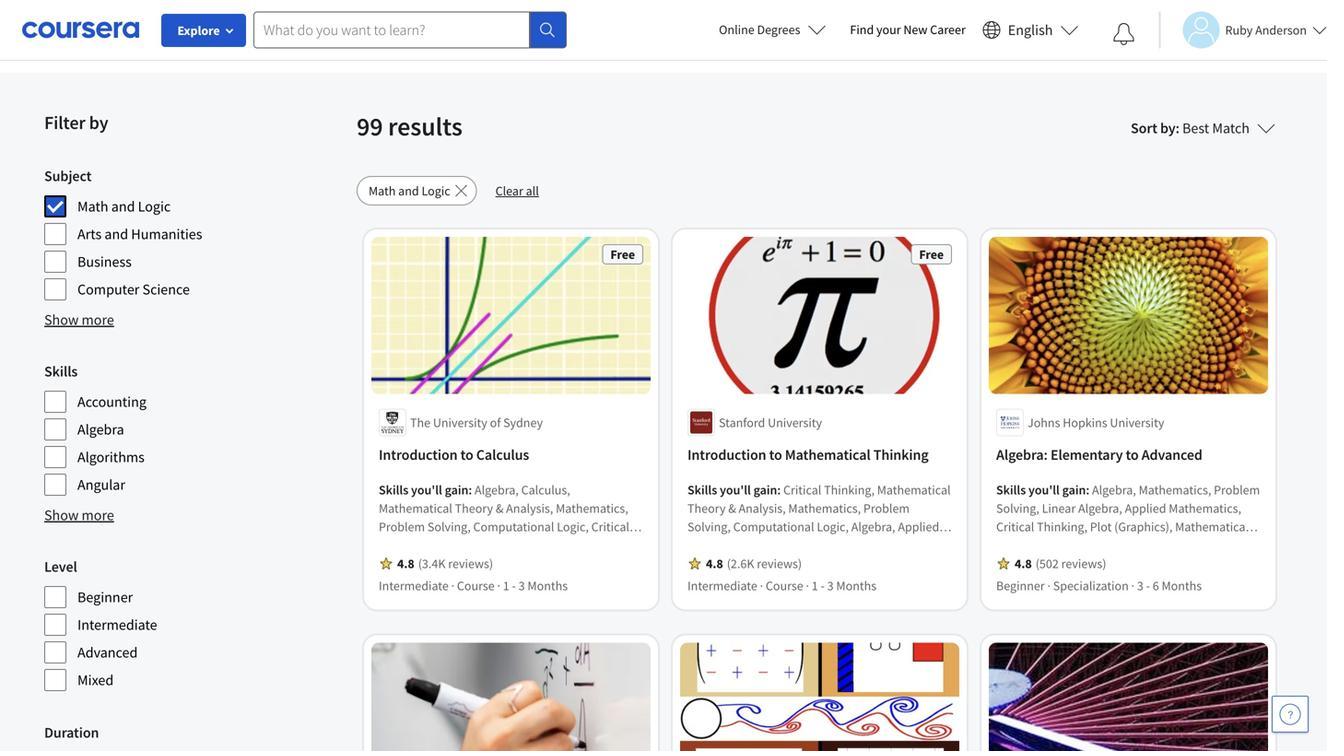 Task type: describe. For each thing, give the bounding box(es) containing it.
analysis, up 'data'
[[739, 500, 786, 517]]

find your new career
[[850, 21, 966, 38]]

6 · from the left
[[1131, 577, 1135, 594]]

2 · from the left
[[497, 577, 500, 594]]

to for mathematical
[[769, 446, 782, 464]]

(graphics), inside algebra, calculus, mathematical theory & analysis, mathematics, problem solving, computational logic, critical thinking, differential equations, plot (graphics), geometry
[[579, 537, 637, 553]]

advanced inside level group
[[77, 643, 138, 662]]

show more for angular
[[44, 506, 114, 524]]

applied inside algebra, mathematics, problem solving, linear algebra, applied mathematics, critical thinking, plot (graphics), mathematical theory & analysis, computational thinking, decision making
[[1125, 500, 1166, 517]]

plot inside algebra, mathematics, problem solving, linear algebra, applied mathematics, critical thinking, plot (graphics), mathematical theory & analysis, computational thinking, decision making
[[1090, 518, 1112, 535]]

elementary
[[1051, 446, 1123, 464]]

hopkins
[[1063, 414, 1107, 431]]

by for sort
[[1160, 119, 1176, 137]]

skills you'll gain : for algebra: elementary to advanced
[[996, 482, 1092, 498]]

results
[[388, 110, 462, 142]]

arts
[[77, 225, 102, 243]]

geometry
[[379, 555, 432, 572]]

english
[[1008, 21, 1053, 39]]

introduction for introduction to mathematical thinking
[[688, 446, 766, 464]]

ruby anderson
[[1225, 22, 1307, 38]]

skills inside group
[[44, 362, 78, 381]]

3 university from the left
[[1110, 414, 1164, 431]]

4.8 for algebra: elementary to advanced
[[1015, 555, 1032, 572]]

specialization
[[1053, 577, 1129, 594]]

algebra:
[[996, 446, 1048, 464]]

help center image
[[1279, 703, 1301, 725]]

critical thinking, mathematical theory & analysis, mathematics, problem solving, computational logic, algebra, applied mathematics, data analysis, algorithms, probability & statistics
[[688, 482, 951, 572]]

skills group
[[44, 360, 346, 497]]

explore
[[177, 22, 220, 39]]

free for introduction to mathematical thinking
[[919, 246, 944, 263]]

analysis, inside algebra, calculus, mathematical theory & analysis, mathematics, problem solving, computational logic, critical thinking, differential equations, plot (graphics), geometry
[[506, 500, 553, 517]]

more for angular
[[82, 506, 114, 524]]

logic inside subject group
[[138, 197, 171, 216]]

subject
[[44, 167, 91, 185]]

algorithms
[[77, 448, 145, 466]]

algebra, inside algebra, calculus, mathematical theory & analysis, mathematics, problem solving, computational logic, critical thinking, differential equations, plot (graphics), geometry
[[475, 482, 519, 498]]

arts and humanities
[[77, 225, 202, 243]]

3 3 from the left
[[1137, 577, 1144, 594]]

algorithms,
[[840, 537, 902, 553]]

months for mathematical
[[836, 577, 877, 594]]

beginner · specialization · 3 - 6 months
[[996, 577, 1202, 594]]

1 for mathematical
[[812, 577, 818, 594]]

course for mathematical
[[766, 577, 803, 594]]

decision
[[996, 555, 1042, 572]]

months for calculus
[[528, 577, 568, 594]]

sort by : best match
[[1131, 119, 1250, 137]]

computational inside algebra, mathematics, problem solving, linear algebra, applied mathematics, critical thinking, plot (graphics), mathematical theory & analysis, computational thinking, decision making
[[1097, 537, 1178, 553]]

1 · from the left
[[451, 577, 454, 594]]

stanford
[[719, 414, 765, 431]]

critical inside algebra, mathematics, problem solving, linear algebra, applied mathematics, critical thinking, plot (graphics), mathematical theory & analysis, computational thinking, decision making
[[996, 518, 1034, 535]]

all
[[526, 182, 539, 199]]

beginner for beginner · specialization · 3 - 6 months
[[996, 577, 1045, 594]]

find
[[850, 21, 874, 38]]

level
[[44, 558, 77, 576]]

the university of sydney
[[410, 414, 543, 431]]

introduction for introduction to calculus
[[379, 446, 458, 464]]

sort
[[1131, 119, 1157, 137]]

introduction to mathematical thinking
[[688, 446, 929, 464]]

probability
[[688, 555, 747, 572]]

career
[[930, 21, 966, 38]]

science
[[142, 280, 190, 299]]

solving, for introduction to calculus
[[428, 518, 471, 535]]

clear all button
[[484, 176, 550, 206]]

mathematical for algebra, calculus, mathematical theory & analysis, mathematics, problem solving, computational logic, critical thinking, differential equations, plot (graphics), geometry
[[379, 500, 452, 517]]

university for mathematical
[[768, 414, 822, 431]]

4.8 (502 reviews)
[[1015, 555, 1106, 572]]

your
[[877, 21, 901, 38]]

best
[[1182, 119, 1209, 137]]

and right arts
[[105, 225, 128, 243]]

mixed
[[77, 671, 114, 689]]

linear
[[1042, 500, 1076, 517]]

johns hopkins university
[[1028, 414, 1164, 431]]

thinking, inside 'critical thinking, mathematical theory & analysis, mathematics, problem solving, computational logic, algebra, applied mathematics, data analysis, algorithms, probability & statistics'
[[824, 482, 875, 498]]

beginner for beginner
[[77, 588, 133, 606]]

algebra: elementary to advanced link
[[996, 444, 1261, 466]]

: left best
[[1176, 119, 1180, 137]]

more for computer science
[[82, 311, 114, 329]]

skills you'll gain : for introduction to calculus
[[379, 482, 475, 498]]

show for computer science
[[44, 311, 79, 329]]

math inside button
[[369, 182, 396, 199]]

skills for introduction to calculus
[[379, 482, 409, 498]]

show for angular
[[44, 506, 79, 524]]

4.8 (2.6k reviews)
[[706, 555, 802, 572]]

- for mathematical
[[821, 577, 825, 594]]

math and logic inside math and logic button
[[369, 182, 450, 199]]

algebra
[[77, 420, 124, 439]]

the
[[410, 414, 430, 431]]

logic inside button
[[422, 182, 450, 199]]

analysis, inside algebra, mathematics, problem solving, linear algebra, applied mathematics, critical thinking, plot (graphics), mathematical theory & analysis, computational thinking, decision making
[[1047, 537, 1095, 553]]

accounting
[[77, 393, 146, 411]]

angular
[[77, 476, 125, 494]]

filter
[[44, 111, 85, 134]]

show more button for computer science
[[44, 309, 114, 331]]

subject group
[[44, 165, 346, 301]]

statistics
[[760, 555, 808, 572]]

you'll for introduction to mathematical thinking
[[720, 482, 751, 498]]

problem for introduction to mathematical thinking
[[864, 500, 910, 517]]

gain for calculus
[[445, 482, 469, 498]]

ruby
[[1225, 22, 1253, 38]]

introduction to mathematical thinking link
[[688, 444, 952, 466]]

4.8 for introduction to calculus
[[397, 555, 414, 572]]

math and logic button
[[357, 176, 477, 206]]

skills for introduction to mathematical thinking
[[688, 482, 717, 498]]

find your new career link
[[841, 18, 975, 41]]

ruby anderson button
[[1159, 12, 1327, 48]]

3 for mathematical
[[827, 577, 834, 594]]

show notifications image
[[1113, 23, 1135, 45]]

thinking
[[873, 446, 929, 464]]

calculus
[[476, 446, 529, 464]]

explore button
[[161, 14, 246, 47]]

algebra: elementary to advanced
[[996, 446, 1203, 464]]

differential
[[432, 537, 492, 553]]

4 · from the left
[[806, 577, 809, 594]]

you'll for algebra: elementary to advanced
[[1029, 482, 1060, 498]]

coursera image
[[22, 15, 139, 44]]

99
[[357, 110, 383, 142]]

mathematical inside algebra, mathematics, problem solving, linear algebra, applied mathematics, critical thinking, plot (graphics), mathematical theory & analysis, computational thinking, decision making
[[1175, 518, 1249, 535]]

match
[[1212, 119, 1250, 137]]

online degrees button
[[704, 9, 841, 50]]



Task type: vqa. For each thing, say whether or not it's contained in the screenshot.
"Learn" in the learn the tools, languages, and libraries used by professional data scientists, including python and sql
no



Task type: locate. For each thing, give the bounding box(es) containing it.
1 down 'critical thinking, mathematical theory & analysis, mathematics, problem solving, computational logic, algebra, applied mathematics, data analysis, algorithms, probability & statistics'
[[812, 577, 818, 594]]

advanced down johns hopkins university
[[1142, 446, 1203, 464]]

and
[[398, 182, 419, 199], [111, 197, 135, 216], [105, 225, 128, 243]]

intermediate · course · 1 - 3 months for calculus
[[379, 577, 568, 594]]

0 horizontal spatial advanced
[[77, 643, 138, 662]]

beginner
[[996, 577, 1045, 594], [77, 588, 133, 606]]

skills you'll gain : up linear
[[996, 482, 1092, 498]]

2 horizontal spatial 3
[[1137, 577, 1144, 594]]

show down computer
[[44, 311, 79, 329]]

6
[[1153, 577, 1159, 594]]

2 reviews) from the left
[[757, 555, 802, 572]]

beginner inside level group
[[77, 588, 133, 606]]

online degrees
[[719, 21, 800, 38]]

1 vertical spatial plot
[[554, 537, 576, 553]]

3 down 'critical thinking, mathematical theory & analysis, mathematics, problem solving, computational logic, algebra, applied mathematics, data analysis, algorithms, probability & statistics'
[[827, 577, 834, 594]]

· down 4.8 (2.6k reviews)
[[760, 577, 763, 594]]

0 horizontal spatial plot
[[554, 537, 576, 553]]

1 horizontal spatial logic
[[422, 182, 450, 199]]

math up arts
[[77, 197, 108, 216]]

algebra, up algorithms, at the bottom right
[[851, 518, 895, 535]]

theory for introduction to mathematical thinking
[[688, 500, 726, 517]]

& up 'equations,'
[[496, 500, 504, 517]]

theory for introduction to calculus
[[455, 500, 493, 517]]

anderson
[[1255, 22, 1307, 38]]

2 free from the left
[[919, 246, 944, 263]]

introduction to calculus link
[[379, 444, 643, 466]]

reviews) down 'data'
[[757, 555, 802, 572]]

humanities
[[131, 225, 202, 243]]

1 horizontal spatial critical
[[783, 482, 822, 498]]

plot up 4.8 (502 reviews)
[[1090, 518, 1112, 535]]

logic, inside 'critical thinking, mathematical theory & analysis, mathematics, problem solving, computational logic, algebra, applied mathematics, data analysis, algorithms, probability & statistics'
[[817, 518, 849, 535]]

& up (2.6k
[[728, 500, 736, 517]]

math
[[369, 182, 396, 199], [77, 197, 108, 216]]

computer
[[77, 280, 139, 299]]

you'll down stanford
[[720, 482, 751, 498]]

& inside algebra, calculus, mathematical theory & analysis, mathematics, problem solving, computational logic, critical thinking, differential equations, plot (graphics), geometry
[[496, 500, 504, 517]]

and down 99 results
[[398, 182, 419, 199]]

0 horizontal spatial solving,
[[428, 518, 471, 535]]

1 horizontal spatial 3
[[827, 577, 834, 594]]

2 horizontal spatial to
[[1126, 446, 1139, 464]]

2 horizontal spatial gain
[[1062, 482, 1086, 498]]

theory inside algebra, calculus, mathematical theory & analysis, mathematics, problem solving, computational logic, critical thinking, differential equations, plot (graphics), geometry
[[455, 500, 493, 517]]

5 · from the left
[[1047, 577, 1051, 594]]

99 results
[[357, 110, 462, 142]]

1 show more button from the top
[[44, 309, 114, 331]]

show down angular
[[44, 506, 79, 524]]

logic, up algorithms, at the bottom right
[[817, 518, 849, 535]]

online
[[719, 21, 755, 38]]

months down algorithms, at the bottom right
[[836, 577, 877, 594]]

to inside 'link'
[[1126, 446, 1139, 464]]

2 horizontal spatial -
[[1146, 577, 1150, 594]]

0 horizontal spatial (graphics),
[[579, 537, 637, 553]]

1 horizontal spatial math and logic
[[369, 182, 450, 199]]

to down stanford university
[[769, 446, 782, 464]]

to right the elementary
[[1126, 446, 1139, 464]]

- for to
[[1146, 577, 1150, 594]]

4.8 (3.4k reviews)
[[397, 555, 493, 572]]

1 more from the top
[[82, 311, 114, 329]]

problem inside algebra, mathematics, problem solving, linear algebra, applied mathematics, critical thinking, plot (graphics), mathematical theory & analysis, computational thinking, decision making
[[1214, 482, 1260, 498]]

free for introduction to calculus
[[611, 246, 635, 263]]

skills up accounting
[[44, 362, 78, 381]]

mathematical inside algebra, calculus, mathematical theory & analysis, mathematics, problem solving, computational logic, critical thinking, differential equations, plot (graphics), geometry
[[379, 500, 452, 517]]

& left statistics
[[749, 555, 757, 572]]

theory up decision
[[996, 537, 1034, 553]]

business
[[77, 253, 132, 271]]

calculus,
[[521, 482, 570, 498]]

4.8 left (3.4k
[[397, 555, 414, 572]]

intermediate
[[379, 577, 449, 594], [688, 577, 757, 594], [77, 616, 157, 634]]

2 more from the top
[[82, 506, 114, 524]]

university for calculus
[[433, 414, 487, 431]]

to down the university of sydney
[[460, 446, 473, 464]]

1 horizontal spatial 1
[[812, 577, 818, 594]]

intermediate · course · 1 - 3 months
[[379, 577, 568, 594], [688, 577, 877, 594]]

1 horizontal spatial 4.8
[[706, 555, 723, 572]]

1
[[503, 577, 509, 594], [812, 577, 818, 594]]

1 horizontal spatial applied
[[1125, 500, 1166, 517]]

english button
[[975, 0, 1086, 60]]

1 horizontal spatial computational
[[733, 518, 814, 535]]

0 horizontal spatial university
[[433, 414, 487, 431]]

advanced up mixed
[[77, 643, 138, 662]]

2 3 from the left
[[827, 577, 834, 594]]

advanced inside 'link'
[[1142, 446, 1203, 464]]

mathematics,
[[1139, 482, 1211, 498], [556, 500, 628, 517], [788, 500, 861, 517], [1169, 500, 1241, 517], [688, 537, 760, 553]]

logic, down calculus,
[[557, 518, 589, 535]]

2 skills you'll gain : from the left
[[688, 482, 783, 498]]

sydney
[[503, 414, 543, 431]]

reviews) for calculus
[[448, 555, 493, 572]]

: for algebra: elementary to advanced
[[1086, 482, 1090, 498]]

0 horizontal spatial gain
[[445, 482, 469, 498]]

1 gain from the left
[[445, 482, 469, 498]]

2 horizontal spatial solving,
[[996, 500, 1039, 517]]

0 horizontal spatial by
[[89, 111, 108, 134]]

0 vertical spatial applied
[[1125, 500, 1166, 517]]

applied inside 'critical thinking, mathematical theory & analysis, mathematics, problem solving, computational logic, algebra, applied mathematics, data analysis, algorithms, probability & statistics'
[[898, 518, 939, 535]]

1 show more from the top
[[44, 311, 114, 329]]

critical
[[783, 482, 822, 498], [591, 518, 629, 535], [996, 518, 1034, 535]]

3
[[519, 577, 525, 594], [827, 577, 834, 594], [1137, 577, 1144, 594]]

skills you'll gain : down introduction to calculus
[[379, 482, 475, 498]]

(graphics), right 'equations,'
[[579, 537, 637, 553]]

1 1 from the left
[[503, 577, 509, 594]]

1 horizontal spatial skills you'll gain :
[[688, 482, 783, 498]]

1 horizontal spatial you'll
[[720, 482, 751, 498]]

1 intermediate · course · 1 - 3 months from the left
[[379, 577, 568, 594]]

degrees
[[757, 21, 800, 38]]

1 horizontal spatial (graphics),
[[1114, 518, 1173, 535]]

3 to from the left
[[1126, 446, 1139, 464]]

3 reviews) from the left
[[1061, 555, 1106, 572]]

0 horizontal spatial 3
[[519, 577, 525, 594]]

problem
[[1214, 482, 1260, 498], [864, 500, 910, 517], [379, 518, 425, 535]]

0 horizontal spatial reviews)
[[448, 555, 493, 572]]

1 horizontal spatial introduction
[[688, 446, 766, 464]]

- left 6
[[1146, 577, 1150, 594]]

skills you'll gain : for introduction to mathematical thinking
[[688, 482, 783, 498]]

show more down angular
[[44, 506, 114, 524]]

1 vertical spatial show more button
[[44, 504, 114, 526]]

(3.4k
[[418, 555, 446, 572]]

1 horizontal spatial intermediate · course · 1 - 3 months
[[688, 577, 877, 594]]

1 horizontal spatial intermediate
[[379, 577, 449, 594]]

reviews) for to
[[1061, 555, 1106, 572]]

0 vertical spatial plot
[[1090, 518, 1112, 535]]

· down (502
[[1047, 577, 1051, 594]]

1 4.8 from the left
[[397, 555, 414, 572]]

1 university from the left
[[433, 414, 487, 431]]

2 show more button from the top
[[44, 504, 114, 526]]

logic
[[422, 182, 450, 199], [138, 197, 171, 216]]

and inside math and logic button
[[398, 182, 419, 199]]

skills up probability
[[688, 482, 717, 498]]

theory up probability
[[688, 500, 726, 517]]

1 horizontal spatial beginner
[[996, 577, 1045, 594]]

by for filter
[[89, 111, 108, 134]]

more
[[82, 311, 114, 329], [82, 506, 114, 524]]

data
[[763, 537, 788, 553]]

1 vertical spatial show
[[44, 506, 79, 524]]

2 horizontal spatial reviews)
[[1061, 555, 1106, 572]]

computational
[[473, 518, 554, 535], [733, 518, 814, 535], [1097, 537, 1178, 553]]

university
[[433, 414, 487, 431], [768, 414, 822, 431], [1110, 414, 1164, 431]]

1 horizontal spatial theory
[[688, 500, 726, 517]]

3 - from the left
[[1146, 577, 1150, 594]]

analysis, up the "making"
[[1047, 537, 1095, 553]]

1 vertical spatial (graphics),
[[579, 537, 637, 553]]

1 skills you'll gain : from the left
[[379, 482, 475, 498]]

1 course from the left
[[457, 577, 495, 594]]

2 1 from the left
[[812, 577, 818, 594]]

1 horizontal spatial by
[[1160, 119, 1176, 137]]

2 introduction from the left
[[688, 446, 766, 464]]

gain for to
[[1062, 482, 1086, 498]]

1 horizontal spatial months
[[836, 577, 877, 594]]

1 horizontal spatial course
[[766, 577, 803, 594]]

- down 'equations,'
[[512, 577, 516, 594]]

: down introduction to mathematical thinking at the right of the page
[[777, 482, 781, 498]]

university up introduction to mathematical thinking at the right of the page
[[768, 414, 822, 431]]

3 gain from the left
[[1062, 482, 1086, 498]]

0 vertical spatial problem
[[1214, 482, 1260, 498]]

2 horizontal spatial intermediate
[[688, 577, 757, 594]]

stanford university
[[719, 414, 822, 431]]

0 horizontal spatial beginner
[[77, 588, 133, 606]]

problem inside 'critical thinking, mathematical theory & analysis, mathematics, problem solving, computational logic, algebra, applied mathematics, data analysis, algorithms, probability & statistics'
[[864, 500, 910, 517]]

0 horizontal spatial critical
[[591, 518, 629, 535]]

computational for calculus
[[473, 518, 554, 535]]

critical inside 'critical thinking, mathematical theory & analysis, mathematics, problem solving, computational logic, algebra, applied mathematics, data analysis, algorithms, probability & statistics'
[[783, 482, 822, 498]]

2 months from the left
[[836, 577, 877, 594]]

1 to from the left
[[460, 446, 473, 464]]

you'll down introduction to calculus
[[411, 482, 442, 498]]

0 vertical spatial more
[[82, 311, 114, 329]]

reviews) down differential
[[448, 555, 493, 572]]

level group
[[44, 556, 346, 692]]

reviews)
[[448, 555, 493, 572], [757, 555, 802, 572], [1061, 555, 1106, 572]]

computational inside 'critical thinking, mathematical theory & analysis, mathematics, problem solving, computational logic, algebra, applied mathematics, data analysis, algorithms, probability & statistics'
[[733, 518, 814, 535]]

computational for mathematical
[[733, 518, 814, 535]]

1 horizontal spatial reviews)
[[757, 555, 802, 572]]

by right filter
[[89, 111, 108, 134]]

· down 'equations,'
[[497, 577, 500, 594]]

0 vertical spatial advanced
[[1142, 446, 1203, 464]]

show more down computer
[[44, 311, 114, 329]]

of
[[490, 414, 501, 431]]

1 vertical spatial more
[[82, 506, 114, 524]]

(graphics), inside algebra, mathematics, problem solving, linear algebra, applied mathematics, critical thinking, plot (graphics), mathematical theory & analysis, computational thinking, decision making
[[1114, 518, 1173, 535]]

2 vertical spatial problem
[[379, 518, 425, 535]]

-
[[512, 577, 516, 594], [821, 577, 825, 594], [1146, 577, 1150, 594]]

to for calculus
[[460, 446, 473, 464]]

0 horizontal spatial intermediate · course · 1 - 3 months
[[379, 577, 568, 594]]

2 show from the top
[[44, 506, 79, 524]]

1 you'll from the left
[[411, 482, 442, 498]]

2 university from the left
[[768, 414, 822, 431]]

2 horizontal spatial you'll
[[1029, 482, 1060, 498]]

course
[[457, 577, 495, 594], [766, 577, 803, 594]]

·
[[451, 577, 454, 594], [497, 577, 500, 594], [760, 577, 763, 594], [806, 577, 809, 594], [1047, 577, 1051, 594], [1131, 577, 1135, 594]]

plot
[[1090, 518, 1112, 535], [554, 537, 576, 553]]

3 months from the left
[[1162, 577, 1202, 594]]

gain for mathematical
[[754, 482, 777, 498]]

2 show more from the top
[[44, 506, 114, 524]]

0 horizontal spatial you'll
[[411, 482, 442, 498]]

1 reviews) from the left
[[448, 555, 493, 572]]

math and logic up arts and humanities
[[77, 197, 171, 216]]

mathematical inside 'critical thinking, mathematical theory & analysis, mathematics, problem solving, computational logic, algebra, applied mathematics, data analysis, algorithms, probability & statistics'
[[877, 482, 951, 498]]

4.8 for introduction to mathematical thinking
[[706, 555, 723, 572]]

0 vertical spatial show more
[[44, 311, 114, 329]]

1 months from the left
[[528, 577, 568, 594]]

logic down results
[[422, 182, 450, 199]]

· down 4.8 (3.4k reviews)
[[451, 577, 454, 594]]

0 horizontal spatial months
[[528, 577, 568, 594]]

· down statistics
[[806, 577, 809, 594]]

(2.6k
[[727, 555, 754, 572]]

university up introduction to calculus
[[433, 414, 487, 431]]

2 horizontal spatial problem
[[1214, 482, 1260, 498]]

solving, up differential
[[428, 518, 471, 535]]

logic, inside algebra, calculus, mathematical theory & analysis, mathematics, problem solving, computational logic, critical thinking, differential equations, plot (graphics), geometry
[[557, 518, 589, 535]]

months down 'equations,'
[[528, 577, 568, 594]]

show more button down angular
[[44, 504, 114, 526]]

theory inside algebra, mathematics, problem solving, linear algebra, applied mathematics, critical thinking, plot (graphics), mathematical theory & analysis, computational thinking, decision making
[[996, 537, 1034, 553]]

1 3 from the left
[[519, 577, 525, 594]]

3 down 'equations,'
[[519, 577, 525, 594]]

advanced
[[1142, 446, 1203, 464], [77, 643, 138, 662]]

1 horizontal spatial gain
[[754, 482, 777, 498]]

1 horizontal spatial plot
[[1090, 518, 1112, 535]]

solving, inside 'critical thinking, mathematical theory & analysis, mathematics, problem solving, computational logic, algebra, applied mathematics, data analysis, algorithms, probability & statistics'
[[688, 518, 731, 535]]

filter by
[[44, 111, 108, 134]]

logic, for mathematical
[[817, 518, 849, 535]]

0 horizontal spatial logic,
[[557, 518, 589, 535]]

algebra, calculus, mathematical theory & analysis, mathematics, problem solving, computational logic, critical thinking, differential equations, plot (graphics), geometry
[[379, 482, 637, 572]]

:
[[1176, 119, 1180, 137], [469, 482, 472, 498], [777, 482, 781, 498], [1086, 482, 1090, 498]]

0 horizontal spatial problem
[[379, 518, 425, 535]]

0 vertical spatial show more button
[[44, 309, 114, 331]]

0 horizontal spatial course
[[457, 577, 495, 594]]

2 logic, from the left
[[817, 518, 849, 535]]

clear all
[[495, 182, 539, 199]]

solving, for introduction to mathematical thinking
[[688, 518, 731, 535]]

1 vertical spatial advanced
[[77, 643, 138, 662]]

introduction to calculus
[[379, 446, 529, 464]]

0 horizontal spatial theory
[[455, 500, 493, 517]]

critical inside algebra, calculus, mathematical theory & analysis, mathematics, problem solving, computational logic, critical thinking, differential equations, plot (graphics), geometry
[[591, 518, 629, 535]]

1 down 'equations,'
[[503, 577, 509, 594]]

0 horizontal spatial 4.8
[[397, 555, 414, 572]]

skills for algebra: elementary to advanced
[[996, 482, 1026, 498]]

2 horizontal spatial critical
[[996, 518, 1034, 535]]

skills you'll gain :
[[379, 482, 475, 498], [688, 482, 783, 498], [996, 482, 1092, 498]]

2 gain from the left
[[754, 482, 777, 498]]

you'll
[[411, 482, 442, 498], [720, 482, 751, 498], [1029, 482, 1060, 498]]

show more for computer science
[[44, 311, 114, 329]]

1 horizontal spatial math
[[369, 182, 396, 199]]

reviews) up specialization
[[1061, 555, 1106, 572]]

0 horizontal spatial intermediate
[[77, 616, 157, 634]]

months for to
[[1162, 577, 1202, 594]]

3 left 6
[[1137, 577, 1144, 594]]

3 skills you'll gain : from the left
[[996, 482, 1092, 498]]

: down the elementary
[[1086, 482, 1090, 498]]

equations,
[[494, 537, 552, 553]]

(graphics), up 6
[[1114, 518, 1173, 535]]

beginner down decision
[[996, 577, 1045, 594]]

1 horizontal spatial -
[[821, 577, 825, 594]]

mathematical for introduction to mathematical thinking
[[785, 446, 871, 464]]

4.8 left (2.6k
[[706, 555, 723, 572]]

1 introduction from the left
[[379, 446, 458, 464]]

1 horizontal spatial advanced
[[1142, 446, 1203, 464]]

intermediate for introduction to mathematical thinking
[[688, 577, 757, 594]]

0 horizontal spatial to
[[460, 446, 473, 464]]

0 horizontal spatial math and logic
[[77, 197, 171, 216]]

2 horizontal spatial university
[[1110, 414, 1164, 431]]

0 horizontal spatial computational
[[473, 518, 554, 535]]

gain up linear
[[1062, 482, 1086, 498]]

1 vertical spatial problem
[[864, 500, 910, 517]]

algebra, down calculus
[[475, 482, 519, 498]]

and up arts and humanities
[[111, 197, 135, 216]]

1 for calculus
[[503, 577, 509, 594]]

mathematical
[[785, 446, 871, 464], [877, 482, 951, 498], [379, 500, 452, 517], [1175, 518, 1249, 535]]

computer science
[[77, 280, 190, 299]]

2 horizontal spatial months
[[1162, 577, 1202, 594]]

math and logic down 99 results
[[369, 182, 450, 199]]

more down computer
[[82, 311, 114, 329]]

0 vertical spatial show
[[44, 311, 79, 329]]

more down angular
[[82, 506, 114, 524]]

intermediate · course · 1 - 3 months for mathematical
[[688, 577, 877, 594]]

skills down introduction to calculus
[[379, 482, 409, 498]]

introduction
[[379, 446, 458, 464], [688, 446, 766, 464]]

0 horizontal spatial -
[[512, 577, 516, 594]]

2 you'll from the left
[[720, 482, 751, 498]]

algebra, mathematics, problem solving, linear algebra, applied mathematics, critical thinking, plot (graphics), mathematical theory & analysis, computational thinking, decision making
[[996, 482, 1260, 572]]

show more button down computer
[[44, 309, 114, 331]]

: for introduction to calculus
[[469, 482, 472, 498]]

None search field
[[253, 12, 567, 48]]

2 course from the left
[[766, 577, 803, 594]]

theory up differential
[[455, 500, 493, 517]]

1 horizontal spatial logic,
[[817, 518, 849, 535]]

1 vertical spatial applied
[[898, 518, 939, 535]]

plot inside algebra, calculus, mathematical theory & analysis, mathematics, problem solving, computational logic, critical thinking, differential equations, plot (graphics), geometry
[[554, 537, 576, 553]]

1 horizontal spatial solving,
[[688, 518, 731, 535]]

show more button
[[44, 309, 114, 331], [44, 504, 114, 526]]

course for calculus
[[457, 577, 495, 594]]

gain down introduction to calculus
[[445, 482, 469, 498]]

2 horizontal spatial skills you'll gain :
[[996, 482, 1092, 498]]

What do you want to learn? text field
[[253, 12, 530, 48]]

0 horizontal spatial introduction
[[379, 446, 458, 464]]

algebra,
[[475, 482, 519, 498], [1092, 482, 1136, 498], [1078, 500, 1122, 517], [851, 518, 895, 535]]

to
[[460, 446, 473, 464], [769, 446, 782, 464], [1126, 446, 1139, 464]]

applied down algebra: elementary to advanced 'link'
[[1125, 500, 1166, 517]]

intermediate down geometry at the bottom of page
[[379, 577, 449, 594]]

math inside subject group
[[77, 197, 108, 216]]

2 horizontal spatial theory
[[996, 537, 1034, 553]]

analysis, up statistics
[[790, 537, 837, 553]]

course down statistics
[[766, 577, 803, 594]]

solving, inside algebra, mathematics, problem solving, linear algebra, applied mathematics, critical thinking, plot (graphics), mathematical theory & analysis, computational thinking, decision making
[[996, 500, 1039, 517]]

introduction down the
[[379, 446, 458, 464]]

algebra, inside 'critical thinking, mathematical theory & analysis, mathematics, problem solving, computational logic, algebra, applied mathematics, data analysis, algorithms, probability & statistics'
[[851, 518, 895, 535]]

3 · from the left
[[760, 577, 763, 594]]

4.8 left (502
[[1015, 555, 1032, 572]]

show more button for angular
[[44, 504, 114, 526]]

math and logic inside subject group
[[77, 197, 171, 216]]

3 for calculus
[[519, 577, 525, 594]]

course down 4.8 (3.4k reviews)
[[457, 577, 495, 594]]

you'll for introduction to calculus
[[411, 482, 442, 498]]

solving, left linear
[[996, 500, 1039, 517]]

1 logic, from the left
[[557, 518, 589, 535]]

0 horizontal spatial logic
[[138, 197, 171, 216]]

3 4.8 from the left
[[1015, 555, 1032, 572]]

& inside algebra, mathematics, problem solving, linear algebra, applied mathematics, critical thinking, plot (graphics), mathematical theory & analysis, computational thinking, decision making
[[1037, 537, 1045, 553]]

(502
[[1036, 555, 1059, 572]]

0 horizontal spatial free
[[611, 246, 635, 263]]

by right sort
[[1160, 119, 1176, 137]]

1 - from the left
[[512, 577, 516, 594]]

- down 'critical thinking, mathematical theory & analysis, mathematics, problem solving, computational logic, algebra, applied mathematics, data analysis, algorithms, probability & statistics'
[[821, 577, 825, 594]]

mathematical for critical thinking, mathematical theory & analysis, mathematics, problem solving, computational logic, algebra, applied mathematics, data analysis, algorithms, probability & statistics
[[877, 482, 951, 498]]

clear
[[495, 182, 523, 199]]

logic, for calculus
[[557, 518, 589, 535]]

plot right 'equations,'
[[554, 537, 576, 553]]

gain down introduction to mathematical thinking at the right of the page
[[754, 482, 777, 498]]

2 - from the left
[[821, 577, 825, 594]]

3 you'll from the left
[[1029, 482, 1060, 498]]

math and logic
[[369, 182, 450, 199], [77, 197, 171, 216]]

skills you'll gain : down stanford
[[688, 482, 783, 498]]

intermediate inside level group
[[77, 616, 157, 634]]

analysis, down calculus,
[[506, 500, 553, 517]]

beginner up mixed
[[77, 588, 133, 606]]

thinking,
[[824, 482, 875, 498], [1037, 518, 1088, 535], [379, 537, 429, 553], [1181, 537, 1231, 553]]

mathematics, inside algebra, calculus, mathematical theory & analysis, mathematics, problem solving, computational logic, critical thinking, differential equations, plot (graphics), geometry
[[556, 500, 628, 517]]

intermediate for introduction to calculus
[[379, 577, 449, 594]]

algebra, down algebra: elementary to advanced 'link'
[[1092, 482, 1136, 498]]

0 horizontal spatial applied
[[898, 518, 939, 535]]

1 horizontal spatial free
[[919, 246, 944, 263]]

0 horizontal spatial skills you'll gain :
[[379, 482, 475, 498]]

computational inside algebra, calculus, mathematical theory & analysis, mathematics, problem solving, computational logic, critical thinking, differential equations, plot (graphics), geometry
[[473, 518, 554, 535]]

algebra, right linear
[[1078, 500, 1122, 517]]

2 to from the left
[[769, 446, 782, 464]]

: for introduction to mathematical thinking
[[777, 482, 781, 498]]

duration
[[44, 723, 99, 742]]

theory inside 'critical thinking, mathematical theory & analysis, mathematics, problem solving, computational logic, algebra, applied mathematics, data analysis, algorithms, probability & statistics'
[[688, 500, 726, 517]]

solving, up probability
[[688, 518, 731, 535]]

johns
[[1028, 414, 1060, 431]]

analysis,
[[506, 500, 553, 517], [739, 500, 786, 517], [790, 537, 837, 553], [1047, 537, 1095, 553]]

introduction down stanford
[[688, 446, 766, 464]]

problem inside algebra, calculus, mathematical theory & analysis, mathematics, problem solving, computational logic, critical thinking, differential equations, plot (graphics), geometry
[[379, 518, 425, 535]]

· left 6
[[1131, 577, 1135, 594]]

applied up algorithms, at the bottom right
[[898, 518, 939, 535]]

1 horizontal spatial university
[[768, 414, 822, 431]]

2 horizontal spatial 4.8
[[1015, 555, 1032, 572]]

computational up 'data'
[[733, 518, 814, 535]]

thinking, inside algebra, calculus, mathematical theory & analysis, mathematics, problem solving, computational logic, critical thinking, differential equations, plot (graphics), geometry
[[379, 537, 429, 553]]

you'll up linear
[[1029, 482, 1060, 498]]

months
[[528, 577, 568, 594], [836, 577, 877, 594], [1162, 577, 1202, 594]]

1 horizontal spatial problem
[[864, 500, 910, 517]]

by
[[89, 111, 108, 134], [1160, 119, 1176, 137]]

new
[[904, 21, 928, 38]]

problem for introduction to calculus
[[379, 518, 425, 535]]

reviews) for mathematical
[[757, 555, 802, 572]]

show
[[44, 311, 79, 329], [44, 506, 79, 524]]

2 4.8 from the left
[[706, 555, 723, 572]]

1 free from the left
[[611, 246, 635, 263]]

0 vertical spatial (graphics),
[[1114, 518, 1173, 535]]

0 horizontal spatial math
[[77, 197, 108, 216]]

1 show from the top
[[44, 311, 79, 329]]

months right 6
[[1162, 577, 1202, 594]]

0 horizontal spatial 1
[[503, 577, 509, 594]]

1 horizontal spatial to
[[769, 446, 782, 464]]

intermediate down probability
[[688, 577, 757, 594]]

& up (502
[[1037, 537, 1045, 553]]

computational up 'equations,'
[[473, 518, 554, 535]]

1 vertical spatial show more
[[44, 506, 114, 524]]

2 horizontal spatial computational
[[1097, 537, 1178, 553]]

making
[[1045, 555, 1084, 572]]

- for calculus
[[512, 577, 516, 594]]

solving, inside algebra, calculus, mathematical theory & analysis, mathematics, problem solving, computational logic, critical thinking, differential equations, plot (graphics), geometry
[[428, 518, 471, 535]]

2 intermediate · course · 1 - 3 months from the left
[[688, 577, 877, 594]]

intermediate · course · 1 - 3 months down 4.8 (3.4k reviews)
[[379, 577, 568, 594]]

skills down algebra:
[[996, 482, 1026, 498]]



